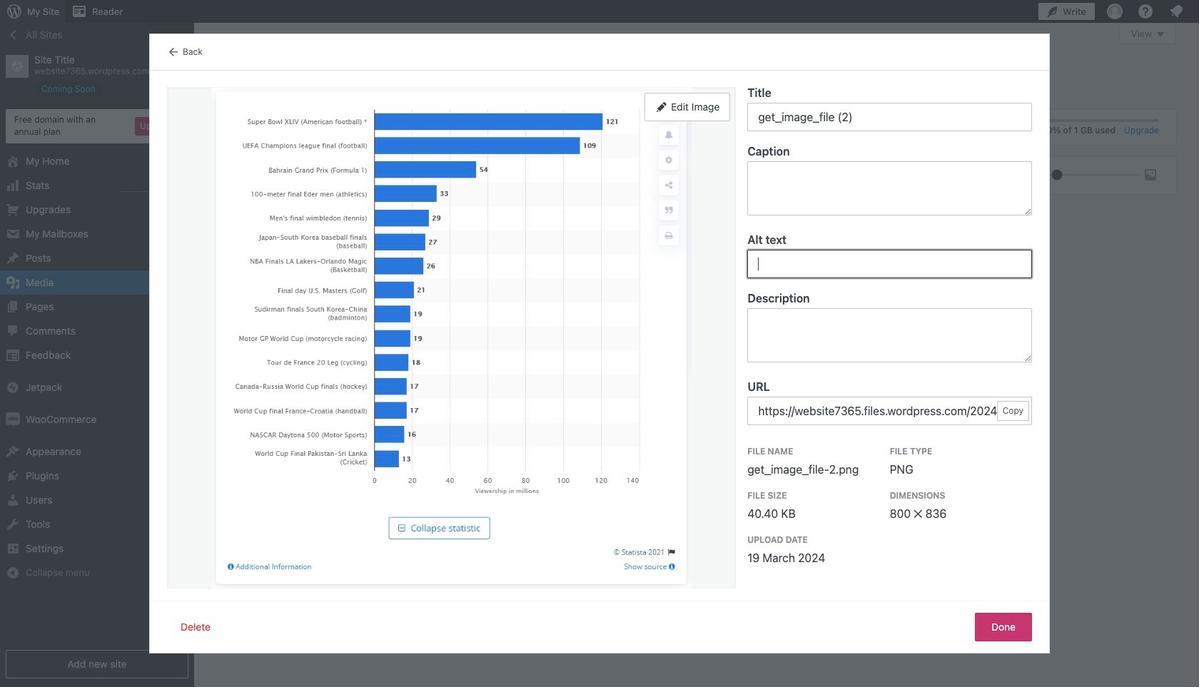 Task type: vqa. For each thing, say whether or not it's contained in the screenshot.
'My Profile' IMAGE
no



Task type: locate. For each thing, give the bounding box(es) containing it.
2 list item from the top
[[1193, 147, 1199, 214]]

group
[[748, 87, 1032, 131], [748, 146, 1032, 220], [235, 166, 326, 186], [748, 234, 1032, 279], [748, 293, 1032, 367], [748, 381, 1032, 426]]

main content
[[218, 23, 1176, 348]]

None range field
[[1024, 168, 1139, 181]]

4 list item from the top
[[1193, 281, 1199, 334]]

3 list item from the top
[[1193, 214, 1199, 281]]

dialog
[[150, 34, 1049, 653]]

menu
[[264, 109, 987, 145]]

update your profile, personal settings, and more image
[[1107, 3, 1124, 20]]

None text field
[[748, 103, 1032, 131], [748, 250, 1032, 279], [748, 309, 1032, 363], [748, 397, 1032, 426], [748, 103, 1032, 131], [748, 250, 1032, 279], [748, 309, 1032, 363], [748, 397, 1032, 426]]

1 list item from the top
[[1193, 73, 1199, 125]]

None text field
[[748, 161, 1032, 216]]

list item
[[1193, 73, 1199, 125], [1193, 147, 1199, 214], [1193, 214, 1199, 281], [1193, 281, 1199, 334]]

None search field
[[994, 109, 1030, 145]]



Task type: describe. For each thing, give the bounding box(es) containing it.
closed image
[[1157, 32, 1164, 37]]

help image
[[1137, 3, 1154, 20]]

get_image_file (2) image
[[212, 87, 692, 589]]

highest hourly views 0 image
[[121, 182, 188, 192]]

choose media library source image
[[244, 121, 257, 134]]

manage your notifications image
[[1168, 3, 1185, 20]]

img image
[[6, 412, 20, 427]]



